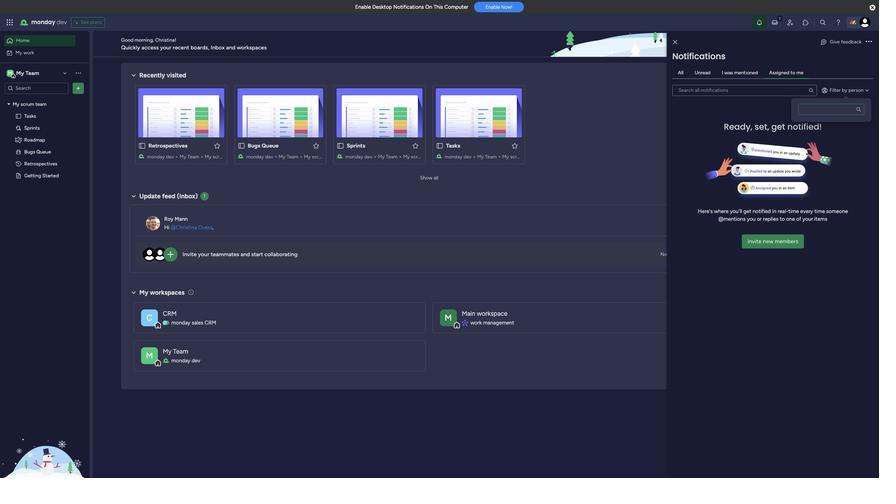 Task type: describe. For each thing, give the bounding box(es) containing it.
quick
[[812, 41, 827, 47]]

app
[[806, 124, 816, 130]]

help image
[[835, 19, 842, 26]]

0 vertical spatial desktop
[[373, 4, 392, 10]]

@mentions
[[719, 216, 746, 223]]

dev for sprints
[[365, 154, 373, 160]]

1 vertical spatial and
[[241, 251, 250, 258]]

queue inside quick search results list box
[[262, 143, 279, 149]]

someone
[[827, 208, 848, 215]]

scrum for retrospectives
[[213, 154, 226, 160]]

was
[[725, 70, 733, 76]]

filter
[[830, 87, 841, 93]]

5 > from the left
[[374, 154, 377, 160]]

explore templates button
[[750, 241, 847, 255]]

workflow
[[779, 220, 802, 227]]

your left the 'teammates'
[[198, 251, 209, 258]]

6 > from the left
[[399, 154, 402, 160]]

feedback
[[842, 39, 862, 45]]

christina overa image
[[860, 17, 871, 28]]

good
[[121, 37, 133, 43]]

my inside button
[[15, 50, 22, 56]]

close update feed (inbox) image
[[130, 192, 138, 201]]

0 horizontal spatial crm
[[163, 310, 177, 318]]

apps image
[[803, 19, 810, 26]]

you
[[747, 216, 756, 223]]

complete your profile
[[757, 67, 819, 75]]

monday dev > my team > my scrum team for tasks
[[445, 154, 536, 160]]

update feed (inbox)
[[139, 193, 198, 200]]

where
[[715, 208, 729, 215]]

mobile
[[789, 124, 805, 130]]

computer
[[445, 4, 469, 10]]

add to favorites image for retrospectives
[[214, 142, 221, 149]]

templates inside the boost your workflow in minutes with ready-made templates
[[782, 229, 807, 236]]

invite inside upload your photo enable desktop notifications invite team members (0/1) complete profile
[[764, 106, 777, 112]]

scrum for tasks
[[511, 154, 524, 160]]

1 vertical spatial work
[[471, 320, 482, 326]]

0 vertical spatial profile
[[801, 67, 819, 75]]

setup account
[[764, 79, 799, 86]]

management
[[483, 320, 514, 326]]

workspaces inside good morning, christina! quickly access your recent boards, inbox and workspaces
[[237, 44, 267, 51]]

i was mentioned
[[722, 70, 758, 76]]

m for main workspace
[[445, 313, 452, 323]]

1 vertical spatial my team
[[163, 348, 188, 356]]

monday dev > my team > my scrum team for retrospectives
[[147, 154, 239, 160]]

1 image
[[777, 14, 783, 22]]

quick search
[[812, 41, 846, 47]]

assigned to me
[[770, 70, 804, 76]]

upload your photo enable desktop notifications invite team members (0/1) complete profile
[[764, 88, 832, 121]]

1 horizontal spatial to
[[791, 70, 796, 76]]

enable for enable now!
[[486, 4, 500, 10]]

options image
[[866, 40, 873, 45]]

1
[[204, 193, 206, 199]]

see
[[81, 19, 89, 25]]

feed
[[162, 193, 175, 200]]

sprints inside list box
[[24, 125, 40, 131]]

search
[[828, 41, 846, 47]]

give feedback
[[830, 39, 862, 45]]

1 vertical spatial crm
[[205, 320, 216, 326]]

tasks inside quick search results list box
[[446, 143, 460, 149]]

scrum for sprints
[[411, 154, 425, 160]]

public board image
[[138, 142, 146, 150]]

workspace options image
[[75, 70, 82, 77]]

2 > from the left
[[201, 154, 204, 160]]

started
[[42, 173, 59, 179]]

one
[[787, 216, 795, 223]]

select product image
[[6, 19, 13, 26]]

m for my team
[[146, 351, 153, 361]]

morning,
[[135, 37, 154, 43]]

sprints inside quick search results list box
[[347, 143, 365, 149]]

team inside list box
[[35, 101, 47, 107]]

main
[[462, 310, 476, 318]]

unread
[[695, 70, 711, 76]]

by
[[842, 87, 848, 93]]

workspace selection element
[[7, 69, 40, 78]]

no
[[661, 252, 667, 258]]

getting started
[[24, 173, 59, 179]]

teammates
[[211, 251, 239, 258]]

collaborating
[[265, 251, 298, 258]]

invite for invite new members
[[748, 238, 762, 245]]

roy mann image
[[146, 217, 160, 231]]

on
[[425, 4, 433, 10]]

dev for retrospectives
[[166, 154, 174, 160]]

1 time from the left
[[789, 208, 799, 215]]

inbox image
[[772, 19, 779, 26]]

made
[[767, 229, 781, 236]]

0 horizontal spatial notifications
[[393, 4, 424, 10]]

mentioned
[[735, 70, 758, 76]]

all
[[678, 70, 684, 76]]

(inbox)
[[177, 193, 198, 200]]

1 vertical spatial retrospectives
[[24, 161, 57, 167]]

boards,
[[191, 44, 209, 51]]

items
[[815, 216, 828, 223]]

team inside upload your photo enable desktop notifications invite team members (0/1) complete profile
[[778, 106, 791, 112]]

roy
[[164, 216, 173, 223]]

0 horizontal spatial bugs
[[24, 149, 35, 155]]

account
[[779, 79, 799, 86]]

mann
[[175, 216, 188, 223]]

invite your teammates and start collaborating
[[183, 251, 298, 258]]

bugs queue inside quick search results list box
[[248, 143, 279, 149]]

Search all notifications search field
[[673, 85, 817, 96]]

boost your workflow in minutes with ready-made templates
[[750, 220, 842, 236]]

team for retrospectives
[[228, 154, 239, 160]]

no thanks button
[[658, 249, 686, 261]]

my inside workspace selection element
[[16, 70, 24, 76]]

set,
[[755, 121, 770, 133]]

my scrum team
[[13, 101, 47, 107]]

tasks inside list box
[[24, 113, 36, 119]]

now!
[[502, 4, 513, 10]]

my workspaces
[[139, 289, 185, 297]]

in inside "here's where you'll get notified in real-time every time someone @mentions you or replies to one of your items"
[[773, 208, 777, 215]]

1 vertical spatial monday dev
[[172, 358, 200, 364]]

install our mobile app link
[[757, 123, 851, 131]]

recently visited
[[139, 72, 186, 79]]

every
[[801, 208, 814, 215]]

0 vertical spatial workspace image
[[7, 69, 14, 77]]

m inside workspace selection element
[[8, 70, 12, 76]]

or
[[757, 216, 762, 223]]

invite team members (0/1) link
[[764, 105, 851, 113]]

monday dev > my team > my scrum team for sprints
[[346, 154, 437, 160]]

Search in workspace field
[[15, 84, 59, 92]]

work inside button
[[23, 50, 34, 56]]

show
[[420, 175, 433, 181]]

invite members image
[[787, 19, 794, 26]]

assigned
[[770, 70, 790, 76]]

roy mann
[[164, 216, 188, 223]]

install
[[764, 124, 777, 130]]

your inside the boost your workflow in minutes with ready-made templates
[[766, 220, 778, 227]]

quickly
[[121, 44, 140, 51]]

add to favorites image for bugs queue
[[313, 142, 320, 149]]

1 horizontal spatial notifications
[[673, 50, 726, 62]]

check circle image
[[757, 80, 761, 85]]

ready-
[[750, 229, 767, 236]]

0 vertical spatial lottie animation image
[[547, 31, 745, 58]]

person
[[849, 87, 864, 93]]

to inside "here's where you'll get notified in real-time every time someone @mentions you or replies to one of your items"
[[780, 216, 785, 223]]

filter by person
[[830, 87, 864, 93]]

main workspace
[[462, 310, 508, 318]]

enable inside upload your photo enable desktop notifications invite team members (0/1) complete profile
[[764, 97, 780, 104]]

dev for bugs queue
[[265, 154, 273, 160]]

boost
[[750, 220, 765, 227]]

Search for content search field
[[799, 104, 865, 115]]

your inside "here's where you'll get notified in real-time every time someone @mentions you or replies to one of your items"
[[803, 216, 814, 223]]

1 vertical spatial lottie animation image
[[0, 408, 90, 479]]

4 > from the left
[[300, 154, 303, 160]]

dapulse close image
[[870, 4, 876, 11]]

team for sprints
[[426, 154, 437, 160]]

complete profile link
[[764, 114, 851, 122]]

home button
[[4, 35, 75, 46]]



Task type: vqa. For each thing, say whether or not it's contained in the screenshot.


Task type: locate. For each thing, give the bounding box(es) containing it.
1 workspace image from the top
[[141, 310, 158, 327]]

1 vertical spatial invite
[[748, 238, 762, 245]]

1 horizontal spatial time
[[815, 208, 825, 215]]

give feedback button
[[818, 37, 865, 48]]

None search field
[[799, 104, 865, 115]]

3 add to favorites image from the left
[[412, 142, 419, 149]]

0 horizontal spatial tasks
[[24, 113, 36, 119]]

enable now! button
[[474, 2, 524, 12]]

0 horizontal spatial invite
[[183, 251, 197, 258]]

of
[[797, 216, 802, 223]]

profile up setup account 'link'
[[801, 67, 819, 75]]

None search field
[[673, 85, 817, 96]]

1 vertical spatial templates
[[796, 244, 821, 251]]

1 horizontal spatial get
[[772, 121, 786, 133]]

monday sales crm
[[172, 320, 216, 326]]

complete inside upload your photo enable desktop notifications invite team members (0/1) complete profile
[[764, 115, 787, 121]]

recent
[[173, 44, 189, 51]]

bugs inside quick search results list box
[[248, 143, 260, 149]]

add to favorites image for sprints
[[412, 142, 419, 149]]

c
[[147, 313, 153, 323]]

get inside "here's where you'll get notified in real-time every time someone @mentions you or replies to one of your items"
[[744, 208, 752, 215]]

complete up setup
[[757, 67, 785, 75]]

work down home at the top left
[[23, 50, 34, 56]]

0 horizontal spatial my team
[[16, 70, 39, 76]]

0 horizontal spatial workspaces
[[150, 289, 185, 297]]

1 vertical spatial m
[[445, 313, 452, 323]]

1 horizontal spatial m
[[146, 351, 153, 361]]

getting
[[24, 173, 41, 179]]

0 horizontal spatial retrospectives
[[24, 161, 57, 167]]

workspace image
[[141, 310, 158, 327], [141, 348, 158, 365]]

to left me
[[791, 70, 796, 76]]

sales
[[192, 320, 203, 326]]

members
[[775, 238, 799, 245]]

and inside good morning, christina! quickly access your recent boards, inbox and workspaces
[[226, 44, 236, 51]]

templates right explore at the right
[[796, 244, 821, 251]]

2 horizontal spatial add to favorites image
[[412, 142, 419, 149]]

1 vertical spatial sprints
[[347, 143, 365, 149]]

0 horizontal spatial in
[[773, 208, 777, 215]]

search image
[[856, 107, 862, 112]]

christina!
[[155, 37, 176, 43]]

3 monday dev > my team > my scrum team from the left
[[346, 154, 437, 160]]

templates inside button
[[796, 244, 821, 251]]

1 horizontal spatial bugs
[[248, 143, 260, 149]]

invite new members button
[[742, 235, 804, 249]]

your for upload
[[782, 88, 792, 95]]

your
[[786, 67, 799, 75], [782, 88, 792, 95]]

close my workspaces image
[[130, 289, 138, 297]]

desktop
[[373, 4, 392, 10], [781, 97, 801, 104]]

workspace image containing m
[[141, 348, 158, 365]]

1 horizontal spatial desktop
[[781, 97, 801, 104]]

caret down image
[[7, 102, 10, 107]]

profile
[[801, 67, 819, 75], [788, 115, 803, 121]]

1 vertical spatial workspaces
[[150, 289, 185, 297]]

real-
[[778, 208, 789, 215]]

i
[[722, 70, 724, 76]]

1 horizontal spatial add to favorites image
[[313, 142, 320, 149]]

recently
[[139, 72, 165, 79]]

your for complete
[[786, 67, 799, 75]]

2 add to favorites image from the left
[[313, 142, 320, 149]]

1 horizontal spatial enable
[[486, 4, 500, 10]]

notifications up (0/1)
[[802, 97, 832, 104]]

team for bugs queue
[[327, 154, 338, 160]]

1 add to favorites image from the left
[[214, 142, 221, 149]]

my inside list box
[[13, 101, 19, 107]]

workspaces up the c
[[150, 289, 185, 297]]

and right inbox on the left top of page
[[226, 44, 236, 51]]

update
[[139, 193, 161, 200]]

1 vertical spatial workspace image
[[141, 348, 158, 365]]

get
[[772, 121, 786, 133], [744, 208, 752, 215]]

0 horizontal spatial to
[[780, 216, 785, 223]]

time up one
[[789, 208, 799, 215]]

my team
[[16, 70, 39, 76], [163, 348, 188, 356]]

1 horizontal spatial monday dev
[[172, 358, 200, 364]]

close recently visited image
[[130, 71, 138, 80]]

workspace image for my team
[[141, 348, 158, 365]]

0 vertical spatial my team
[[16, 70, 39, 76]]

enable desktop notifications link
[[764, 96, 851, 104]]

your inside upload your photo enable desktop notifications invite team members (0/1) complete profile
[[782, 88, 792, 95]]

0 horizontal spatial bugs queue
[[24, 149, 51, 155]]

my work
[[15, 50, 34, 56]]

team
[[35, 101, 47, 107], [228, 154, 239, 160], [327, 154, 338, 160], [426, 154, 437, 160], [525, 154, 536, 160]]

notifications
[[393, 4, 424, 10], [673, 50, 726, 62], [802, 97, 832, 104]]

templates
[[782, 229, 807, 236], [796, 244, 821, 251]]

time up "items"
[[815, 208, 825, 215]]

options image
[[75, 85, 82, 92]]

notifications left 'on'
[[393, 4, 424, 10]]

monday
[[31, 18, 55, 26], [147, 154, 165, 160], [246, 154, 264, 160], [346, 154, 363, 160], [445, 154, 463, 160], [172, 320, 190, 326], [172, 358, 190, 364]]

team
[[25, 70, 39, 76], [778, 106, 791, 112], [188, 154, 199, 160], [287, 154, 299, 160], [386, 154, 398, 160], [485, 154, 497, 160], [173, 348, 188, 356]]

0 vertical spatial work
[[23, 50, 34, 56]]

public board image
[[15, 113, 22, 120], [238, 142, 245, 150], [337, 142, 345, 150], [436, 142, 444, 150], [15, 173, 22, 179]]

0 vertical spatial lottie animation element
[[547, 31, 745, 58]]

0 horizontal spatial lottie animation image
[[0, 408, 90, 479]]

workspace image containing c
[[141, 310, 158, 327]]

enable for enable desktop notifications on this computer
[[355, 4, 371, 10]]

1 vertical spatial complete
[[764, 115, 787, 121]]

start
[[251, 251, 263, 258]]

dev for tasks
[[464, 154, 472, 160]]

option
[[0, 98, 90, 99]]

1 monday dev > my team > my scrum team from the left
[[147, 154, 239, 160]]

lottie animation image
[[547, 31, 745, 58], [0, 408, 90, 479]]

workspace image up caret down image
[[7, 69, 14, 77]]

8 > from the left
[[498, 154, 501, 160]]

complete up install on the top right
[[764, 115, 787, 121]]

your up "account"
[[786, 67, 799, 75]]

team inside workspace selection element
[[25, 70, 39, 76]]

0 horizontal spatial get
[[744, 208, 752, 215]]

0 vertical spatial retrospectives
[[149, 143, 188, 149]]

scrum inside list box
[[21, 101, 34, 107]]

0 vertical spatial in
[[773, 208, 777, 215]]

1 vertical spatial get
[[744, 208, 752, 215]]

1 vertical spatial to
[[780, 216, 785, 223]]

retrospectives inside quick search results list box
[[149, 143, 188, 149]]

1 horizontal spatial bugs queue
[[248, 143, 279, 149]]

profile inside upload your photo enable desktop notifications invite team members (0/1) complete profile
[[788, 115, 803, 121]]

notified
[[753, 208, 771, 215]]

0 horizontal spatial time
[[789, 208, 799, 215]]

my team down monday sales crm
[[163, 348, 188, 356]]

get up 'you'
[[744, 208, 752, 215]]

time
[[789, 208, 799, 215], [815, 208, 825, 215]]

1 horizontal spatial and
[[241, 251, 250, 258]]

0 vertical spatial tasks
[[24, 113, 36, 119]]

and left "start"
[[241, 251, 250, 258]]

profile up mobile
[[788, 115, 803, 121]]

workspaces right inbox on the left top of page
[[237, 44, 267, 51]]

0 horizontal spatial desktop
[[373, 4, 392, 10]]

home
[[16, 38, 30, 44]]

2 monday dev > my team > my scrum team from the left
[[246, 154, 338, 160]]

2 horizontal spatial notifications
[[802, 97, 832, 104]]

0 horizontal spatial lottie animation element
[[0, 408, 90, 479]]

list box
[[0, 97, 90, 277]]

0 vertical spatial notifications
[[393, 4, 424, 10]]

access
[[142, 44, 159, 51]]

invite inside button
[[748, 238, 762, 245]]

your down "account"
[[782, 88, 792, 95]]

0 vertical spatial complete
[[757, 67, 785, 75]]

enable inside button
[[486, 4, 500, 10]]

dialog
[[667, 31, 880, 479]]

minutes
[[809, 220, 829, 227]]

1 vertical spatial profile
[[788, 115, 803, 121]]

list box containing my scrum team
[[0, 97, 90, 277]]

1 vertical spatial in
[[803, 220, 808, 227]]

quick search results list box
[[130, 80, 729, 173]]

visited
[[167, 72, 186, 79]]

replies
[[763, 216, 779, 223]]

lottie animation element
[[547, 31, 745, 58], [0, 408, 90, 479]]

me
[[797, 70, 804, 76]]

circle o image
[[757, 125, 761, 130]]

0 horizontal spatial m
[[8, 70, 12, 76]]

1 horizontal spatial lottie animation image
[[547, 31, 745, 58]]

with
[[831, 220, 842, 227]]

0 vertical spatial and
[[226, 44, 236, 51]]

invite new members
[[748, 238, 799, 245]]

queue inside list box
[[36, 149, 51, 155]]

setup
[[764, 79, 778, 86]]

explore
[[776, 244, 795, 251]]

enable desktop notifications on this computer
[[355, 4, 469, 10]]

4 monday dev > my team > my scrum team from the left
[[445, 154, 536, 160]]

see plans button
[[71, 17, 105, 28]]

notifications up unread
[[673, 50, 726, 62]]

members
[[792, 106, 814, 112]]

workspace
[[477, 310, 508, 318]]

2 time from the left
[[815, 208, 825, 215]]

1 vertical spatial notifications
[[673, 50, 726, 62]]

0 horizontal spatial and
[[226, 44, 236, 51]]

work down main at the bottom right of the page
[[471, 320, 482, 326]]

ready, set, get notified!
[[724, 121, 822, 133]]

1 horizontal spatial workspace image
[[440, 310, 457, 327]]

search everything image
[[820, 19, 827, 26]]

bugs queue inside list box
[[24, 149, 51, 155]]

no thanks
[[661, 252, 683, 258]]

see plans
[[81, 19, 102, 25]]

0 horizontal spatial sprints
[[24, 125, 40, 131]]

to
[[791, 70, 796, 76], [780, 216, 785, 223]]

crm right the c
[[163, 310, 177, 318]]

thanks
[[669, 252, 683, 258]]

1 horizontal spatial queue
[[262, 143, 279, 149]]

1 vertical spatial lottie animation element
[[0, 408, 90, 479]]

retrospectives
[[149, 143, 188, 149], [24, 161, 57, 167]]

retrospectives up getting started
[[24, 161, 57, 167]]

1 horizontal spatial invite
[[748, 238, 762, 245]]

inbox
[[211, 44, 225, 51]]

0 vertical spatial m
[[8, 70, 12, 76]]

your down christina!
[[160, 44, 172, 51]]

new
[[763, 238, 774, 245]]

photo
[[794, 88, 808, 95]]

0 vertical spatial workspace image
[[141, 310, 158, 327]]

ready,
[[724, 121, 753, 133]]

complete
[[757, 67, 785, 75], [764, 115, 787, 121]]

1 horizontal spatial retrospectives
[[149, 143, 188, 149]]

good morning, christina! quickly access your recent boards, inbox and workspaces
[[121, 37, 267, 51]]

crm right sales
[[205, 320, 216, 326]]

your down every
[[803, 216, 814, 223]]

team for tasks
[[525, 154, 536, 160]]

monday dev > my team > my scrum team
[[147, 154, 239, 160], [246, 154, 338, 160], [346, 154, 437, 160], [445, 154, 536, 160]]

get right set,
[[772, 121, 786, 133]]

0 vertical spatial templates
[[782, 229, 807, 236]]

2 vertical spatial notifications
[[802, 97, 832, 104]]

0 vertical spatial monday dev
[[31, 18, 67, 26]]

>
[[175, 154, 178, 160], [201, 154, 204, 160], [275, 154, 278, 160], [300, 154, 303, 160], [374, 154, 377, 160], [399, 154, 402, 160], [473, 154, 476, 160], [498, 154, 501, 160]]

2 horizontal spatial invite
[[764, 106, 777, 112]]

notifications image
[[756, 19, 763, 26]]

7 > from the left
[[473, 154, 476, 160]]

add to favorites image
[[511, 142, 518, 149]]

scrum for bugs queue
[[312, 154, 326, 160]]

my team inside workspace selection element
[[16, 70, 39, 76]]

here's where you'll get notified in real-time every time someone @mentions you or replies to one of your items
[[698, 208, 848, 223]]

quick search button
[[801, 37, 851, 51]]

0 horizontal spatial enable
[[355, 4, 371, 10]]

in
[[773, 208, 777, 215], [803, 220, 808, 227]]

0 horizontal spatial work
[[23, 50, 34, 56]]

my team up search in workspace field
[[16, 70, 39, 76]]

1 horizontal spatial in
[[803, 220, 808, 227]]

2 workspace image from the top
[[141, 348, 158, 365]]

2 vertical spatial m
[[146, 351, 153, 361]]

in up replies
[[773, 208, 777, 215]]

here's
[[698, 208, 713, 215]]

in right of on the top of page
[[803, 220, 808, 227]]

you'll
[[730, 208, 742, 215]]

2 horizontal spatial enable
[[764, 97, 780, 104]]

1 horizontal spatial crm
[[205, 320, 216, 326]]

enable now!
[[486, 4, 513, 10]]

0 vertical spatial your
[[786, 67, 799, 75]]

1 vertical spatial desktop
[[781, 97, 801, 104]]

0 vertical spatial to
[[791, 70, 796, 76]]

workspace image for crm
[[141, 310, 158, 327]]

0 horizontal spatial queue
[[36, 149, 51, 155]]

retrospectives right public board icon on the left top of page
[[149, 143, 188, 149]]

dialog containing notifications
[[667, 31, 880, 479]]

0 vertical spatial invite
[[764, 106, 777, 112]]

your up made
[[766, 220, 778, 227]]

filter by person button
[[819, 85, 874, 96]]

notified!
[[788, 121, 822, 133]]

1 horizontal spatial workspaces
[[237, 44, 267, 51]]

invite for invite your teammates and start collaborating
[[183, 251, 197, 258]]

1 vertical spatial your
[[782, 88, 792, 95]]

monday dev > my team > my scrum team for bugs queue
[[246, 154, 338, 160]]

1 horizontal spatial my team
[[163, 348, 188, 356]]

notifications inside upload your photo enable desktop notifications invite team members (0/1) complete profile
[[802, 97, 832, 104]]

setup account link
[[757, 79, 851, 86]]

search image
[[809, 88, 815, 93]]

1 vertical spatial workspace image
[[440, 310, 457, 327]]

add to favorites image
[[214, 142, 221, 149], [313, 142, 320, 149], [412, 142, 419, 149]]

templates image image
[[752, 166, 845, 214]]

0 vertical spatial workspaces
[[237, 44, 267, 51]]

this
[[434, 4, 443, 10]]

3 > from the left
[[275, 154, 278, 160]]

my work button
[[4, 47, 75, 58]]

1 horizontal spatial lottie animation element
[[547, 31, 745, 58]]

2 vertical spatial invite
[[183, 251, 197, 258]]

0 horizontal spatial monday dev
[[31, 18, 67, 26]]

workspace image
[[7, 69, 14, 77], [440, 310, 457, 327]]

1 horizontal spatial sprints
[[347, 143, 365, 149]]

to down real-
[[780, 216, 785, 223]]

(0/1)
[[815, 106, 827, 112]]

0 vertical spatial get
[[772, 121, 786, 133]]

templates down workflow on the right of page
[[782, 229, 807, 236]]

desktop inside upload your photo enable desktop notifications invite team members (0/1) complete profile
[[781, 97, 801, 104]]

2 horizontal spatial m
[[445, 313, 452, 323]]

0 horizontal spatial add to favorites image
[[214, 142, 221, 149]]

workspace image left main at the bottom right of the page
[[440, 310, 457, 327]]

0 vertical spatial crm
[[163, 310, 177, 318]]

1 > from the left
[[175, 154, 178, 160]]

1 horizontal spatial tasks
[[446, 143, 460, 149]]

workspaces
[[237, 44, 267, 51], [150, 289, 185, 297]]

your inside good morning, christina! quickly access your recent boards, inbox and workspaces
[[160, 44, 172, 51]]

upload your photo link
[[764, 88, 851, 95]]

in inside the boost your workflow in minutes with ready-made templates
[[803, 220, 808, 227]]



